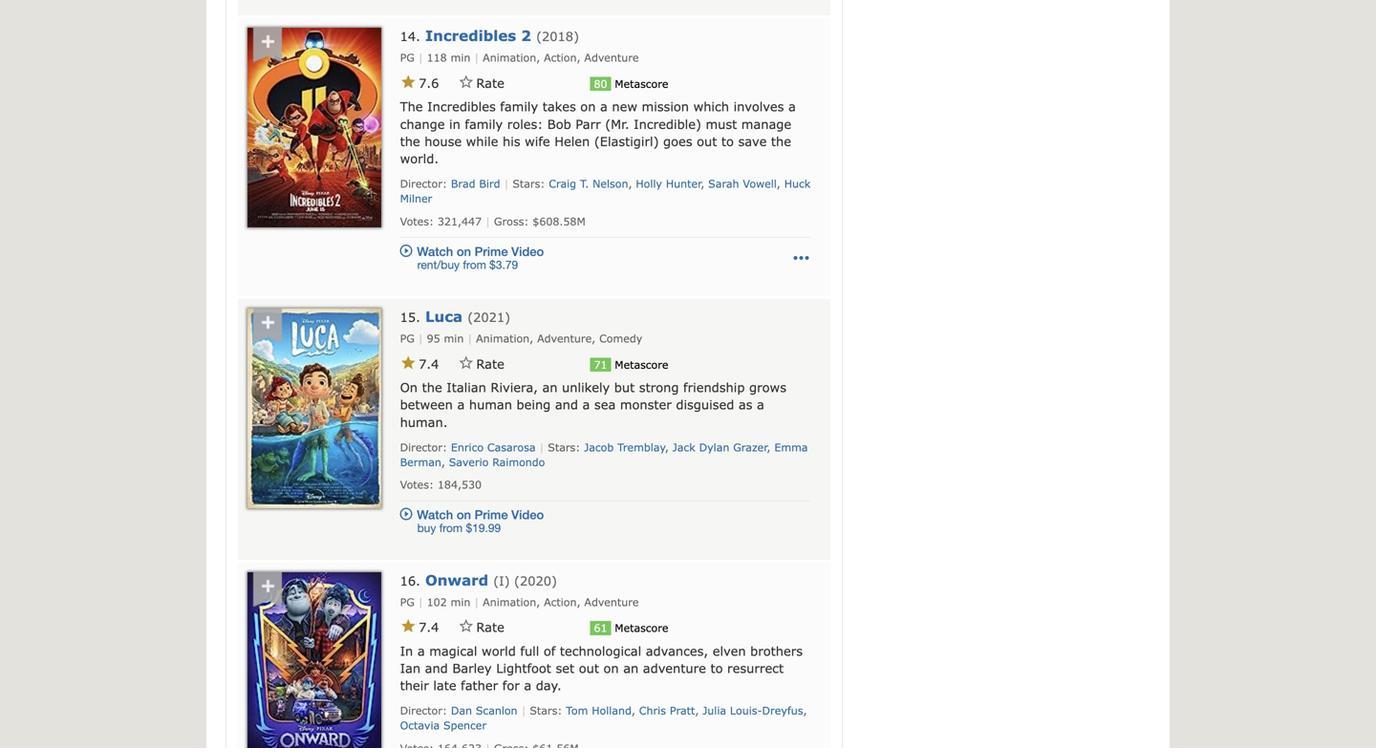 Task type: locate. For each thing, give the bounding box(es) containing it.
action, for (i)
[[544, 596, 581, 609]]

1 vertical spatial votes:
[[400, 478, 434, 491]]

prime
[[475, 244, 508, 259], [475, 508, 508, 523]]

, left chris on the left
[[632, 705, 635, 717]]

1 vertical spatial watch
[[417, 508, 453, 523]]

1 vertical spatial incredibles
[[427, 99, 496, 114]]

action, down (2020)
[[544, 596, 581, 609]]

0 vertical spatial out
[[697, 134, 717, 149]]

play circle outline inline image for buy from $19.99
[[400, 508, 412, 521]]

2 rate from the top
[[476, 356, 505, 371]]

1 video from the top
[[511, 244, 544, 259]]

action, inside the 16. onward (i) (2020) pg | 102 min | animation, action, adventure
[[544, 596, 581, 609]]

barley
[[452, 661, 492, 676]]

to down the elven
[[711, 661, 723, 676]]

director: for (2021)
[[400, 441, 447, 454]]

min right 118
[[451, 51, 471, 64]]

stars:
[[513, 177, 545, 190], [548, 441, 580, 454], [530, 705, 562, 717]]

2 watch on prime video from the top
[[417, 508, 544, 523]]

rate for onward
[[476, 620, 505, 635]]

late
[[433, 678, 456, 693]]

adventure inside the 16. onward (i) (2020) pg | 102 min | animation, action, adventure
[[584, 596, 639, 609]]

0 vertical spatial stars:
[[513, 177, 545, 190]]

0 vertical spatial 7.4
[[419, 356, 439, 371]]

stars: left jacob
[[548, 441, 580, 454]]

3 metascore from the top
[[615, 622, 669, 635]]

pg inside 15. luca (2021) pg | 95 min | animation, adventure, comedy
[[400, 332, 415, 345]]

1 vertical spatial rate
[[476, 356, 505, 371]]

incredibles up 118
[[425, 27, 516, 44]]

animation, inside the 16. onward (i) (2020) pg | 102 min | animation, action, adventure
[[483, 596, 540, 609]]

click to add to watchlist image
[[249, 28, 286, 64], [249, 572, 286, 609]]

onward link
[[425, 571, 488, 589]]

play circle outline inline image for rent/buy from $3.79
[[400, 245, 412, 257]]

2 vertical spatial stars:
[[530, 705, 562, 717]]

chris pratt link
[[639, 705, 695, 717]]

animation, down the (i)
[[483, 596, 540, 609]]

1 votes: from the top
[[400, 215, 434, 228]]

and down unlikely on the left bottom of page
[[555, 397, 578, 412]]

watch
[[417, 244, 453, 259], [417, 508, 453, 523]]

7.4 down 95
[[419, 356, 439, 371]]

1 click to add to watchlist image from the top
[[249, 28, 286, 64]]

2 vertical spatial min
[[451, 596, 471, 609]]

watch for buy
[[417, 508, 453, 523]]

metascore inside the '80 metascore the incredibles family takes on a new mission which involves a change in family roles: bob parr (mr. incredible) must manage the house while his wife helen (elastigirl) goes out to save the world.'
[[615, 77, 669, 90]]

the up world.
[[400, 134, 420, 149]]

0 vertical spatial rate
[[476, 75, 505, 90]]

tom holland link
[[566, 705, 632, 717]]

on
[[400, 380, 418, 395]]

1 vertical spatial min
[[444, 332, 464, 345]]

(i)
[[493, 573, 510, 588]]

family up while
[[465, 116, 503, 131]]

min inside 14. incredibles 2 (2018) pg | 118 min | animation, action, adventure
[[451, 51, 471, 64]]

his
[[503, 134, 520, 149]]

0 vertical spatial metascore
[[615, 77, 669, 90]]

animation, for incredibles
[[483, 51, 540, 64]]

2 video from the top
[[511, 508, 544, 523]]

3 pg from the top
[[400, 596, 415, 609]]

director: up berman
[[400, 441, 447, 454]]

1 7.4 from the top
[[419, 356, 439, 371]]

and inside "71 metascore on the italian riviera, an unlikely but strong friendship grows between a human being and a sea monster disguised as a human."
[[555, 397, 578, 412]]

| down (2021)
[[468, 332, 472, 345]]

|
[[418, 51, 423, 64], [474, 51, 479, 64], [504, 177, 509, 190], [485, 215, 490, 228], [418, 332, 423, 345], [468, 332, 472, 345], [539, 441, 544, 454], [418, 596, 423, 609], [474, 596, 479, 609], [521, 705, 526, 717]]

1 vertical spatial prime
[[475, 508, 508, 523]]

unlikely
[[562, 380, 610, 395]]

0 vertical spatial min
[[451, 51, 471, 64]]

15. luca (2021) pg | 95 min | animation, adventure, comedy
[[400, 308, 643, 345]]

brad bird link
[[451, 177, 500, 190]]

1 prime from the top
[[475, 244, 508, 259]]

from left $3.79
[[463, 258, 486, 271]]

1 vertical spatial to
[[711, 661, 723, 676]]

1 vertical spatial action,
[[544, 596, 581, 609]]

play circle outline inline image down votes: 184,530
[[400, 508, 412, 521]]

family
[[500, 99, 538, 114], [465, 116, 503, 131]]

1 horizontal spatial the
[[422, 380, 442, 395]]

votes: 321,447 | gross: $608.58m
[[400, 215, 586, 228]]

votes: down 'milner'
[[400, 215, 434, 228]]

from for rent/buy
[[463, 258, 486, 271]]

action, down (2018)
[[544, 51, 581, 64]]

incredible)
[[634, 116, 701, 131]]

and up late
[[425, 661, 448, 676]]

1 rate from the top
[[476, 75, 505, 90]]

0 vertical spatial votes:
[[400, 215, 434, 228]]

as
[[739, 397, 753, 412]]

huck
[[784, 177, 811, 190]]

adventure up 61
[[584, 596, 639, 609]]

0 vertical spatial action,
[[544, 51, 581, 64]]

vowell
[[743, 177, 777, 190]]

rate down 14. incredibles 2 (2018) pg | 118 min | animation, action, adventure
[[476, 75, 505, 90]]

2 vertical spatial metascore
[[615, 622, 669, 635]]

min
[[451, 51, 471, 64], [444, 332, 464, 345], [451, 596, 471, 609]]

0 vertical spatial and
[[555, 397, 578, 412]]

0 vertical spatial from
[[463, 258, 486, 271]]

1 horizontal spatial an
[[623, 661, 639, 676]]

brad
[[451, 177, 475, 190]]

click to add to watchlist image for incredibles 2
[[249, 28, 286, 64]]

pg down 14.
[[400, 51, 415, 64]]

1 action, from the top
[[544, 51, 581, 64]]

2 vertical spatial director:
[[400, 705, 447, 717]]

1 vertical spatial stars:
[[548, 441, 580, 454]]

1 vertical spatial video
[[511, 508, 544, 523]]

action, inside 14. incredibles 2 (2018) pg | 118 min | animation, action, adventure
[[544, 51, 581, 64]]

onward image
[[248, 572, 381, 748]]

rate for luca
[[476, 356, 505, 371]]

pg inside 14. incredibles 2 (2018) pg | 118 min | animation, action, adventure
[[400, 51, 415, 64]]

on up parr
[[580, 99, 596, 114]]

1 vertical spatial director:
[[400, 441, 447, 454]]

in
[[449, 116, 461, 131]]

incredibles up in
[[427, 99, 496, 114]]

1 vertical spatial an
[[623, 661, 639, 676]]

rate
[[476, 75, 505, 90], [476, 356, 505, 371], [476, 620, 505, 635]]

0 vertical spatial pg
[[400, 51, 415, 64]]

2 7.4 from the top
[[419, 620, 439, 635]]

1 vertical spatial 7.4
[[419, 620, 439, 635]]

2 click to add to watchlist image from the top
[[249, 572, 286, 609]]

animation, down (2021)
[[476, 332, 534, 345]]

1 watch from the top
[[417, 244, 453, 259]]

2 pg from the top
[[400, 332, 415, 345]]

metascore for 2
[[615, 77, 669, 90]]

adventure inside 14. incredibles 2 (2018) pg | 118 min | animation, action, adventure
[[584, 51, 639, 64]]

1 vertical spatial adventure
[[584, 596, 639, 609]]

1 vertical spatial metascore
[[615, 358, 669, 371]]

min down onward
[[451, 596, 471, 609]]

1 vertical spatial animation,
[[476, 332, 534, 345]]

min inside the 16. onward (i) (2020) pg | 102 min | animation, action, adventure
[[451, 596, 471, 609]]

to
[[722, 134, 734, 149], [711, 661, 723, 676]]

a right in
[[418, 644, 425, 658]]

video right $19.99
[[511, 508, 544, 523]]

huck milner link
[[400, 177, 811, 205]]

pg for onward
[[400, 596, 415, 609]]

1 vertical spatial pg
[[400, 332, 415, 345]]

casarosa
[[487, 441, 536, 454]]

director: inside director: dan scanlon | stars: tom holland , chris pratt , julia louis-dreyfus , octavia spencer
[[400, 705, 447, 717]]

between
[[400, 397, 453, 412]]

from right buy
[[439, 522, 463, 535]]

(elastigirl)
[[594, 134, 659, 149]]

octavia
[[400, 719, 440, 732]]

1 play circle outline inline image from the top
[[400, 245, 412, 257]]

father
[[461, 678, 498, 693]]

incredibles
[[425, 27, 516, 44], [427, 99, 496, 114]]

director: dan scanlon | stars: tom holland , chris pratt , julia louis-dreyfus , octavia spencer
[[400, 705, 807, 732]]

7.4
[[419, 356, 439, 371], [419, 620, 439, 635]]

prime down 184,530
[[475, 508, 508, 523]]

a
[[600, 99, 608, 114], [788, 99, 796, 114], [457, 397, 465, 412], [583, 397, 590, 412], [757, 397, 764, 412], [418, 644, 425, 658], [524, 678, 532, 693]]

magical
[[429, 644, 477, 658]]

1 horizontal spatial out
[[697, 134, 717, 149]]

0 vertical spatial animation,
[[483, 51, 540, 64]]

video
[[511, 244, 544, 259], [511, 508, 544, 523]]

the
[[400, 99, 423, 114]]

stars: inside director: dan scanlon | stars: tom holland , chris pratt , julia louis-dreyfus , octavia spencer
[[530, 705, 562, 717]]

2 watch from the top
[[417, 508, 453, 523]]

(2020)
[[514, 573, 557, 588]]

animation, down 2
[[483, 51, 540, 64]]

rate up world on the bottom left of the page
[[476, 620, 505, 635]]

jacob tremblay link
[[584, 441, 666, 454]]

julia
[[703, 705, 726, 717]]

min inside 15. luca (2021) pg | 95 min | animation, adventure, comedy
[[444, 332, 464, 345]]

pg inside the 16. onward (i) (2020) pg | 102 min | animation, action, adventure
[[400, 596, 415, 609]]

adventure for (i)
[[584, 596, 639, 609]]

stars: down day.
[[530, 705, 562, 717]]

1 adventure from the top
[[584, 51, 639, 64]]

metascore
[[615, 77, 669, 90], [615, 358, 669, 371], [615, 622, 669, 635]]

incredibles inside the '80 metascore the incredibles family takes on a new mission which involves a change in family roles: bob parr (mr. incredible) must manage the house while his wife helen (elastigirl) goes out to save the world.'
[[427, 99, 496, 114]]

votes: for votes: 321,447 | gross: $608.58m
[[400, 215, 434, 228]]

2 prime from the top
[[475, 508, 508, 523]]

, left julia
[[695, 705, 699, 717]]

2 votes: from the top
[[400, 478, 434, 491]]

0 vertical spatial prime
[[475, 244, 508, 259]]

adventure up 80
[[584, 51, 639, 64]]

| left "102"
[[418, 596, 423, 609]]

the
[[400, 134, 420, 149], [771, 134, 791, 149], [422, 380, 442, 395]]

director:
[[400, 177, 447, 190], [400, 441, 447, 454], [400, 705, 447, 717]]

world
[[482, 644, 516, 658]]

0 vertical spatial watch
[[417, 244, 453, 259]]

play circle outline inline image down 'milner'
[[400, 245, 412, 257]]

1 vertical spatial and
[[425, 661, 448, 676]]

0 vertical spatial watch on prime video
[[417, 244, 544, 259]]

dylan
[[699, 441, 730, 454]]

tremblay
[[618, 441, 666, 454]]

save
[[738, 134, 767, 149]]

1 director: from the top
[[400, 177, 447, 190]]

2 play circle outline inline image from the top
[[400, 508, 412, 521]]

1 pg from the top
[[400, 51, 415, 64]]

an down technological
[[623, 661, 639, 676]]

min right 95
[[444, 332, 464, 345]]

| up raimondo
[[539, 441, 544, 454]]

on inside the '80 metascore the incredibles family takes on a new mission which involves a change in family roles: bob parr (mr. incredible) must manage the house while his wife helen (elastigirl) goes out to save the world.'
[[580, 99, 596, 114]]

wife
[[525, 134, 550, 149]]

out down must
[[697, 134, 717, 149]]

out inside 61 metascore in a magical world full of technological advances, elven brothers ian and barley lightfoot set out on an adventure to resurrect their late father for a day.
[[579, 661, 599, 676]]

1 watch on prime video from the top
[[417, 244, 544, 259]]

metascore inside "71 metascore on the italian riviera, an unlikely but strong friendship grows between a human being and a sea monster disguised as a human."
[[615, 358, 669, 371]]

95
[[427, 332, 440, 345]]

emma
[[774, 441, 808, 454]]

1 vertical spatial from
[[439, 522, 463, 535]]

incredibles 2 image
[[248, 28, 381, 228]]

2 director: from the top
[[400, 441, 447, 454]]

0 vertical spatial video
[[511, 244, 544, 259]]

votes: down berman
[[400, 478, 434, 491]]

votes:
[[400, 215, 434, 228], [400, 478, 434, 491]]

play circle outline inline image
[[400, 245, 412, 257], [400, 508, 412, 521]]

manage
[[741, 116, 791, 131]]

3 rate from the top
[[476, 620, 505, 635]]

video down gross:
[[511, 244, 544, 259]]

3 director: from the top
[[400, 705, 447, 717]]

technological
[[560, 644, 641, 658]]

0 vertical spatial family
[[500, 99, 538, 114]]

an
[[542, 380, 558, 395], [623, 661, 639, 676]]

jack dylan grazer link
[[673, 441, 768, 454]]

an up being
[[542, 380, 558, 395]]

out down technological
[[579, 661, 599, 676]]

on down 184,530
[[457, 508, 471, 523]]

184,530
[[438, 478, 482, 491]]

2 vertical spatial animation,
[[483, 596, 540, 609]]

61 metascore in a magical world full of technological advances, elven brothers ian and barley lightfoot set out on an adventure to resurrect their late father for a day.
[[400, 622, 803, 693]]

0 vertical spatial play circle outline inline image
[[400, 245, 412, 257]]

2 vertical spatial rate
[[476, 620, 505, 635]]

watch down votes: 184,530
[[417, 508, 453, 523]]

1 metascore from the top
[[615, 77, 669, 90]]

must
[[706, 116, 737, 131]]

disguised
[[676, 397, 734, 412]]

prime down votes: 321,447 | gross: $608.58m
[[475, 244, 508, 259]]

2 metascore from the top
[[615, 358, 669, 371]]

1 vertical spatial out
[[579, 661, 599, 676]]

the down manage
[[771, 134, 791, 149]]

a up manage
[[788, 99, 796, 114]]

metascore up but
[[615, 358, 669, 371]]

2 vertical spatial pg
[[400, 596, 415, 609]]

director: up octavia
[[400, 705, 447, 717]]

7.4 down "102"
[[419, 620, 439, 635]]

0 vertical spatial director:
[[400, 177, 447, 190]]

julia louis-dreyfus link
[[703, 705, 803, 717]]

takes
[[543, 99, 576, 114]]

, left "sarah"
[[702, 177, 705, 190]]

metascore inside 61 metascore in a magical world full of technological advances, elven brothers ian and barley lightfoot set out on an adventure to resurrect their late father for a day.
[[615, 622, 669, 635]]

| right the scanlon
[[521, 705, 526, 717]]

pg down 16.
[[400, 596, 415, 609]]

0 vertical spatial an
[[542, 380, 558, 395]]

metascore right 61
[[615, 622, 669, 635]]

1 horizontal spatial and
[[555, 397, 578, 412]]

from for buy
[[439, 522, 463, 535]]

resurrect
[[727, 661, 784, 676]]

metascore for (2021)
[[615, 358, 669, 371]]

| down incredibles 2 link
[[474, 51, 479, 64]]

0 vertical spatial incredibles
[[425, 27, 516, 44]]

2 action, from the top
[[544, 596, 581, 609]]

luca
[[425, 308, 463, 325]]

to down must
[[722, 134, 734, 149]]

director: up 'milner'
[[400, 177, 447, 190]]

1 vertical spatial play circle outline inline image
[[400, 508, 412, 521]]

0 vertical spatial to
[[722, 134, 734, 149]]

the up between
[[422, 380, 442, 395]]

prime for $19.99
[[475, 508, 508, 523]]

strong
[[639, 380, 679, 395]]

min for incredibles
[[451, 51, 471, 64]]

watch down 321,447
[[417, 244, 453, 259]]

watch on prime video down 184,530
[[417, 508, 544, 523]]

1 vertical spatial watch on prime video
[[417, 508, 544, 523]]

2 adventure from the top
[[584, 596, 639, 609]]

on down technological
[[604, 661, 619, 676]]

0 horizontal spatial and
[[425, 661, 448, 676]]

craig
[[549, 177, 576, 190]]

day.
[[536, 678, 562, 693]]

pg down 15.
[[400, 332, 415, 345]]

animation, inside 14. incredibles 2 (2018) pg | 118 min | animation, action, adventure
[[483, 51, 540, 64]]

action, for 2
[[544, 51, 581, 64]]

, right louis-
[[803, 705, 807, 717]]

0 horizontal spatial out
[[579, 661, 599, 676]]

family up roles:
[[500, 99, 538, 114]]

0 horizontal spatial an
[[542, 380, 558, 395]]

0 vertical spatial click to add to watchlist image
[[249, 28, 286, 64]]

action,
[[544, 51, 581, 64], [544, 596, 581, 609]]

saverio
[[449, 456, 489, 469]]

and
[[555, 397, 578, 412], [425, 661, 448, 676]]

0 vertical spatial adventure
[[584, 51, 639, 64]]

metascore up "new"
[[615, 77, 669, 90]]

watch on prime video down votes: 321,447 | gross: $608.58m
[[417, 244, 544, 259]]

bird
[[479, 177, 500, 190]]

1 vertical spatial click to add to watchlist image
[[249, 572, 286, 609]]

from
[[463, 258, 486, 271], [439, 522, 463, 535]]

watch for rent/buy
[[417, 244, 453, 259]]

stars: left "craig"
[[513, 177, 545, 190]]

rate up riviera,
[[476, 356, 505, 371]]



Task type: vqa. For each thing, say whether or not it's contained in the screenshot.
Edit to the top
no



Task type: describe. For each thing, give the bounding box(es) containing it.
| right bird
[[504, 177, 509, 190]]

1 vertical spatial family
[[465, 116, 503, 131]]

sarah
[[708, 177, 739, 190]]

while
[[466, 134, 498, 149]]

holland
[[592, 705, 632, 717]]

$3.79
[[490, 258, 518, 271]]

7.4 for onward
[[419, 620, 439, 635]]

click to add to watchlist image
[[249, 309, 286, 345]]

a left "new"
[[600, 99, 608, 114]]

stars: for luca
[[548, 441, 580, 454]]

min for onward
[[451, 596, 471, 609]]

jacob
[[584, 441, 614, 454]]

berman
[[400, 456, 441, 469]]

involves
[[734, 99, 784, 114]]

louis-
[[730, 705, 762, 717]]

roles:
[[507, 116, 543, 131]]

$19.99
[[466, 522, 501, 535]]

human.
[[400, 415, 448, 430]]

bob
[[547, 116, 571, 131]]

102
[[427, 596, 447, 609]]

emma berman link
[[400, 441, 808, 469]]

, left emma on the bottom right
[[768, 441, 771, 454]]

a right for
[[524, 678, 532, 693]]

sarah vowell link
[[708, 177, 777, 190]]

parr
[[576, 116, 601, 131]]

milner
[[400, 192, 432, 205]]

prime for $3.79
[[475, 244, 508, 259]]

dan
[[451, 705, 472, 717]]

adventure,
[[537, 332, 596, 345]]

ian
[[400, 661, 421, 676]]

an inside "71 metascore on the italian riviera, an unlikely but strong friendship grows between a human being and a sea monster disguised as a human."
[[542, 380, 558, 395]]

a right as
[[757, 397, 764, 412]]

new
[[612, 99, 637, 114]]

in
[[400, 644, 413, 658]]

nelson
[[593, 177, 628, 190]]

rate for incredibles 2
[[476, 75, 505, 90]]

7.6
[[419, 75, 439, 90]]

animation, for onward
[[483, 596, 540, 609]]

world.
[[400, 151, 439, 166]]

watch on prime video for $3.79
[[417, 244, 544, 259]]

gross:
[[494, 215, 529, 228]]

dan scanlon link
[[451, 705, 518, 717]]

more horiz image
[[790, 247, 813, 270]]

director: for in
[[400, 705, 447, 717]]

animation, inside 15. luca (2021) pg | 95 min | animation, adventure, comedy
[[476, 332, 534, 345]]

stars: for metascore
[[530, 705, 562, 717]]

0 horizontal spatial the
[[400, 134, 420, 149]]

of
[[544, 644, 556, 658]]

sea
[[594, 397, 616, 412]]

out inside the '80 metascore the incredibles family takes on a new mission which involves a change in family roles: bob parr (mr. incredible) must manage the house while his wife helen (elastigirl) goes out to save the world.'
[[697, 134, 717, 149]]

pratt
[[670, 705, 695, 717]]

, up votes: 184,530
[[441, 456, 445, 469]]

on inside 61 metascore in a magical world full of technological advances, elven brothers ian and barley lightfoot set out on an adventure to resurrect their late father for a day.
[[604, 661, 619, 676]]

comedy
[[599, 332, 643, 345]]

grows
[[749, 380, 787, 395]]

click to add to watchlist image for onward
[[249, 572, 286, 609]]

| left 118
[[418, 51, 423, 64]]

an inside 61 metascore in a magical world full of technological advances, elven brothers ian and barley lightfoot set out on an adventure to resurrect their late father for a day.
[[623, 661, 639, 676]]

buy from $19.99
[[417, 522, 501, 535]]

, left huck
[[777, 177, 781, 190]]

friendship
[[683, 380, 745, 395]]

| inside director: dan scanlon | stars: tom holland , chris pratt , julia louis-dreyfus , octavia spencer
[[521, 705, 526, 717]]

votes: for votes: 184,530
[[400, 478, 434, 491]]

15.
[[400, 310, 420, 325]]

holly
[[636, 177, 662, 190]]

chris
[[639, 705, 666, 717]]

which
[[693, 99, 729, 114]]

brothers
[[750, 644, 803, 658]]

enrico
[[451, 441, 484, 454]]

| left 95
[[418, 332, 423, 345]]

stars: for incredibles
[[513, 177, 545, 190]]

adventure
[[643, 661, 706, 676]]

16. onward (i) (2020) pg | 102 min | animation, action, adventure
[[400, 571, 639, 609]]

video for buy from $19.99
[[511, 508, 544, 523]]

riviera,
[[491, 380, 538, 395]]

dreyfus
[[762, 705, 803, 717]]

to inside the '80 metascore the incredibles family takes on a new mission which involves a change in family roles: bob parr (mr. incredible) must manage the house while his wife helen (elastigirl) goes out to save the world.'
[[722, 134, 734, 149]]

goes
[[663, 134, 693, 149]]

tom
[[566, 705, 588, 717]]

watch on prime video for $19.99
[[417, 508, 544, 523]]

to inside 61 metascore in a magical world full of technological advances, elven brothers ian and barley lightfoot set out on an adventure to resurrect their late father for a day.
[[711, 661, 723, 676]]

raimondo
[[492, 456, 545, 469]]

and inside 61 metascore in a magical world full of technological advances, elven brothers ian and barley lightfoot set out on an adventure to resurrect their late father for a day.
[[425, 661, 448, 676]]

buy
[[417, 522, 436, 535]]

| left gross:
[[485, 215, 490, 228]]

lightfoot
[[496, 661, 551, 676]]

their
[[400, 678, 429, 693]]

the inside "71 metascore on the italian riviera, an unlikely but strong friendship grows between a human being and a sea monster disguised as a human."
[[422, 380, 442, 395]]

scanlon
[[476, 705, 518, 717]]

grazer
[[733, 441, 768, 454]]

on down 321,447
[[457, 244, 471, 259]]

(mr.
[[605, 116, 629, 131]]

7.4 for luca
[[419, 356, 439, 371]]

being
[[517, 397, 551, 412]]

pg for incredibles
[[400, 51, 415, 64]]

monster
[[620, 397, 672, 412]]

71 metascore on the italian riviera, an unlikely but strong friendship grows between a human being and a sea monster disguised as a human.
[[400, 358, 787, 430]]

| down onward
[[474, 596, 479, 609]]

, left holly
[[628, 177, 632, 190]]

helen
[[555, 134, 590, 149]]

, left the jack
[[666, 441, 669, 454]]

full
[[520, 644, 539, 658]]

mission
[[642, 99, 689, 114]]

advances,
[[646, 644, 708, 658]]

change
[[400, 116, 445, 131]]

human
[[469, 397, 512, 412]]

118
[[427, 51, 447, 64]]

(2018)
[[536, 29, 579, 44]]

2 horizontal spatial the
[[771, 134, 791, 149]]

spencer
[[443, 719, 487, 732]]

video for rent/buy from $3.79
[[511, 244, 544, 259]]

holly hunter link
[[636, 177, 702, 190]]

(2021)
[[468, 310, 510, 325]]

adventure for 2
[[584, 51, 639, 64]]

enrico casarosa link
[[451, 441, 536, 454]]

onward
[[425, 571, 488, 589]]

octavia spencer link
[[400, 719, 487, 732]]

saverio raimondo link
[[449, 456, 545, 469]]

incredibles inside 14. incredibles 2 (2018) pg | 118 min | animation, action, adventure
[[425, 27, 516, 44]]

luca image
[[248, 309, 381, 509]]

elven
[[713, 644, 746, 658]]

80 metascore the incredibles family takes on a new mission which involves a change in family roles: bob parr (mr. incredible) must manage the house while his wife helen (elastigirl) goes out to save the world.
[[400, 77, 796, 166]]

set
[[556, 661, 575, 676]]

80
[[594, 77, 607, 90]]

director: for 2
[[400, 177, 447, 190]]

a down italian
[[457, 397, 465, 412]]

a down unlikely on the left bottom of page
[[583, 397, 590, 412]]



